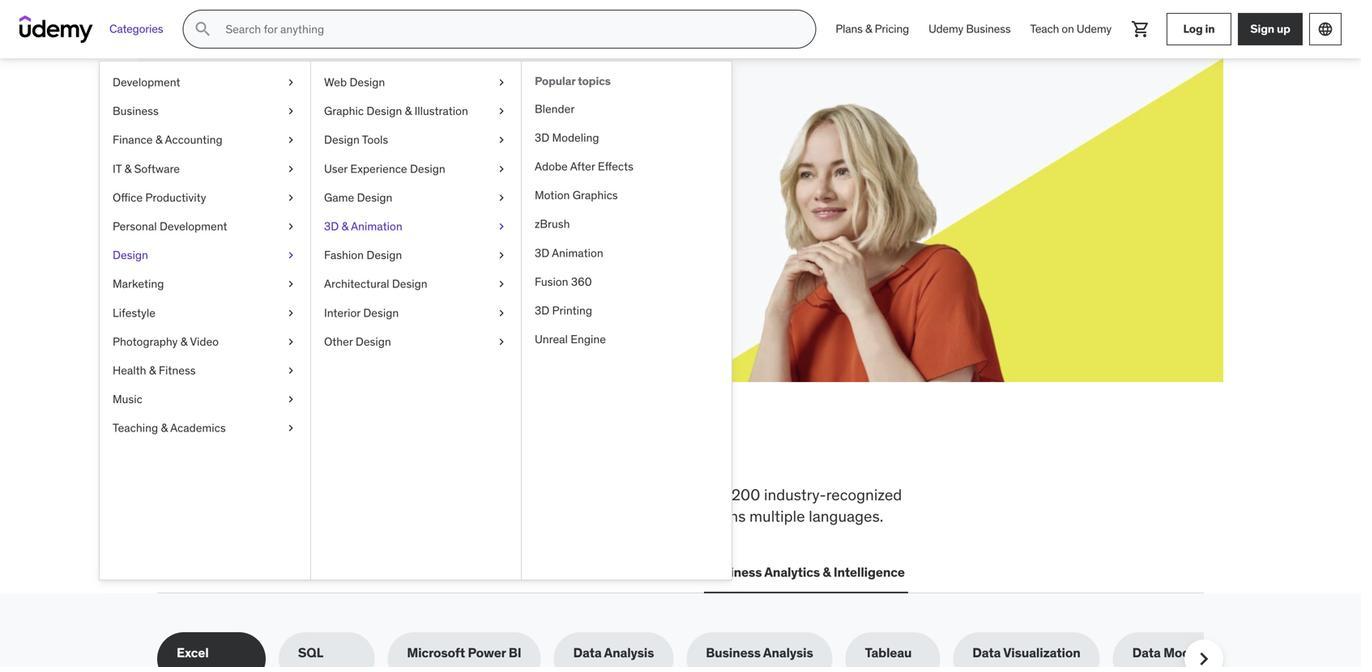 Task type: describe. For each thing, give the bounding box(es) containing it.
course.
[[382, 169, 425, 186]]

xsmall image for 3d & animation
[[495, 219, 508, 235]]

other design
[[324, 335, 391, 349]]

marketing
[[113, 277, 164, 291]]

design for fashion
[[367, 248, 402, 263]]

one
[[548, 432, 606, 474]]

plans & pricing
[[836, 22, 909, 36]]

& inside 'button'
[[823, 564, 831, 581]]

1 horizontal spatial your
[[336, 129, 394, 162]]

lifestyle
[[113, 306, 156, 320]]

it for it & software
[[113, 161, 122, 176]]

visualization
[[1003, 645, 1081, 662]]

effects
[[598, 159, 634, 174]]

graphic design & illustration link
[[311, 97, 521, 126]]

web for web design
[[324, 75, 347, 90]]

health
[[113, 363, 146, 378]]

architectural design link
[[311, 270, 521, 299]]

xsmall image for finance & accounting
[[284, 132, 297, 148]]

illustration
[[415, 104, 468, 118]]

& for finance & accounting
[[155, 133, 162, 147]]

web for web development
[[160, 564, 188, 581]]

xsmall image for web design
[[495, 75, 508, 90]]

$12.99
[[216, 187, 255, 204]]

xsmall image for music
[[284, 392, 297, 408]]

development link
[[100, 68, 310, 97]]

sql
[[298, 645, 323, 662]]

3d animation link
[[522, 239, 732, 268]]

design down design tools link
[[410, 161, 446, 176]]

design down graphic
[[324, 133, 360, 147]]

business analytics & intelligence
[[707, 564, 905, 581]]

360
[[571, 275, 592, 289]]

technical
[[402, 485, 465, 505]]

web development
[[160, 564, 272, 581]]

multiple
[[750, 507, 805, 526]]

xsmall image for health & fitness
[[284, 363, 297, 379]]

business for business
[[113, 104, 159, 118]]

design for game
[[357, 190, 393, 205]]

1 vertical spatial animation
[[552, 246, 603, 260]]

xsmall image for interior design
[[495, 305, 508, 321]]

intelligence
[[834, 564, 905, 581]]

our
[[254, 507, 277, 526]]

modeling for data modeling
[[1164, 645, 1220, 662]]

1 horizontal spatial in
[[1205, 22, 1215, 36]]

microsoft
[[407, 645, 465, 662]]

3d modeling
[[535, 130, 599, 145]]

industry-
[[764, 485, 826, 505]]

office productivity link
[[100, 183, 310, 212]]

dec
[[307, 187, 330, 204]]

categories button
[[100, 10, 173, 49]]

sign
[[1251, 22, 1275, 36]]

web design link
[[311, 68, 521, 97]]

zbrush link
[[522, 210, 732, 239]]

for inside covering critical workplace skills to technical topics, including prep content for over 200 industry-recognized certifications, our catalog supports well-rounded professional development and spans multiple languages.
[[676, 485, 695, 505]]

data visualization
[[973, 645, 1081, 662]]

software
[[134, 161, 180, 176]]

user experience design link
[[311, 155, 521, 183]]

health & fitness link
[[100, 356, 310, 385]]

business for business analytics & intelligence
[[707, 564, 762, 581]]

motion graphics link
[[522, 181, 732, 210]]

0 horizontal spatial your
[[262, 169, 287, 186]]

excel
[[177, 645, 209, 662]]

xsmall image for teaching & academics
[[284, 421, 297, 437]]

xsmall image for game design
[[495, 190, 508, 206]]

languages.
[[809, 507, 884, 526]]

business analysis
[[706, 645, 813, 662]]

communication
[[592, 564, 688, 581]]

xsmall image for architectural design
[[495, 276, 508, 292]]

next image
[[1191, 647, 1217, 668]]

& for 3d & animation
[[342, 219, 349, 234]]

xsmall image for photography & video
[[284, 334, 297, 350]]

personal development
[[113, 219, 227, 234]]

data science button
[[490, 554, 575, 593]]

log
[[1183, 22, 1203, 36]]

you
[[362, 432, 420, 474]]

potential
[[290, 169, 342, 186]]

skills
[[216, 129, 288, 162]]

Search for anything text field
[[222, 15, 796, 43]]

1 vertical spatial in
[[510, 432, 542, 474]]

shopping cart with 0 items image
[[1131, 19, 1151, 39]]

xsmall image for graphic design & illustration
[[495, 103, 508, 119]]

analysis for data analysis
[[604, 645, 654, 662]]

topics
[[578, 74, 611, 88]]

design for architectural
[[392, 277, 428, 291]]

leadership
[[406, 564, 473, 581]]

xsmall image for personal development
[[284, 219, 297, 235]]

development
[[582, 507, 672, 526]]

3d printing link
[[522, 297, 732, 325]]

xsmall image for other design
[[495, 334, 508, 350]]

data science
[[493, 564, 572, 581]]

supports
[[335, 507, 396, 526]]

personal
[[113, 219, 157, 234]]

microsoft power bi
[[407, 645, 521, 662]]

sign up
[[1251, 22, 1291, 36]]

pricing
[[875, 22, 909, 36]]

data analysis
[[573, 645, 654, 662]]

data for data visualization
[[973, 645, 1001, 662]]

fashion
[[324, 248, 364, 263]]

it & software
[[113, 161, 180, 176]]

& for photography & video
[[180, 335, 187, 349]]

graphics
[[573, 188, 618, 203]]

motion graphics
[[535, 188, 618, 203]]

teach
[[1030, 22, 1059, 36]]

the
[[211, 432, 262, 474]]

& for plans & pricing
[[865, 22, 872, 36]]

user
[[324, 161, 348, 176]]

teaching & academics link
[[100, 414, 310, 443]]

health & fitness
[[113, 363, 196, 378]]

critical
[[223, 485, 269, 505]]

finance & accounting
[[113, 133, 222, 147]]

udemy image
[[19, 15, 93, 43]]

data for data science
[[493, 564, 521, 581]]

up
[[1277, 22, 1291, 36]]

submit search image
[[193, 19, 213, 39]]

adobe
[[535, 159, 568, 174]]

xsmall image for business
[[284, 103, 297, 119]]

video
[[190, 335, 219, 349]]

at
[[477, 169, 489, 186]]

analysis for business analysis
[[763, 645, 813, 662]]

just
[[492, 169, 513, 186]]

photography & video
[[113, 335, 219, 349]]

3d for 3d modeling
[[535, 130, 550, 145]]

certifications,
[[157, 507, 251, 526]]

over
[[699, 485, 728, 505]]

3d animation
[[535, 246, 603, 260]]



Task type: vqa. For each thing, say whether or not it's contained in the screenshot.
TOP- to the left
no



Task type: locate. For each thing, give the bounding box(es) containing it.
2 analysis from the left
[[763, 645, 813, 662]]

1 vertical spatial development
[[160, 219, 227, 234]]

xsmall image inside lifestyle link
[[284, 305, 297, 321]]

0 vertical spatial your
[[336, 129, 394, 162]]

recognized
[[826, 485, 902, 505]]

& right analytics
[[823, 564, 831, 581]]

xsmall image inside web design link
[[495, 75, 508, 90]]

plans
[[836, 22, 863, 36]]

game design link
[[311, 183, 521, 212]]

& up the office
[[124, 161, 131, 176]]

modeling inside topic filters element
[[1164, 645, 1220, 662]]

udemy right the pricing
[[929, 22, 964, 36]]

0 vertical spatial development
[[113, 75, 180, 90]]

xsmall image inside office productivity link
[[284, 190, 297, 206]]

xsmall image inside health & fitness link
[[284, 363, 297, 379]]

it & software link
[[100, 155, 310, 183]]

it inside button
[[291, 564, 302, 581]]

web up graphic
[[324, 75, 347, 90]]

business analytics & intelligence button
[[704, 554, 908, 593]]

& for it & software
[[124, 161, 131, 176]]

& up fashion
[[342, 219, 349, 234]]

0 vertical spatial it
[[113, 161, 122, 176]]

xsmall image for fashion design
[[495, 248, 508, 263]]

design for graphic
[[367, 104, 402, 118]]

power
[[468, 645, 506, 662]]

unreal engine link
[[522, 325, 732, 354]]

0 vertical spatial animation
[[351, 219, 402, 234]]

business inside topic filters element
[[706, 645, 761, 662]]

game design
[[324, 190, 393, 205]]

design for other
[[356, 335, 391, 349]]

business inside udemy business 'link'
[[966, 22, 1011, 36]]

web inside button
[[160, 564, 188, 581]]

3d
[[535, 130, 550, 145], [324, 219, 339, 234], [535, 246, 550, 260], [535, 303, 550, 318]]

workplace
[[272, 485, 343, 505]]

design tools link
[[311, 126, 521, 155]]

0 horizontal spatial modeling
[[552, 130, 599, 145]]

0 vertical spatial for
[[293, 129, 331, 162]]

1 udemy from the left
[[929, 22, 964, 36]]

business for business analysis
[[706, 645, 761, 662]]

place
[[612, 432, 697, 474]]

data right bi at the left of page
[[573, 645, 602, 662]]

0 horizontal spatial it
[[113, 161, 122, 176]]

it left 'certifications'
[[291, 564, 302, 581]]

1 horizontal spatial analysis
[[763, 645, 813, 662]]

finance
[[113, 133, 153, 147]]

0 vertical spatial in
[[1205, 22, 1215, 36]]

your
[[336, 129, 394, 162], [262, 169, 287, 186]]

0 horizontal spatial animation
[[351, 219, 402, 234]]

music
[[113, 392, 142, 407]]

design up graphic
[[350, 75, 385, 90]]

office productivity
[[113, 190, 206, 205]]

popular
[[535, 74, 576, 88]]

& for teaching & academics
[[161, 421, 168, 436]]

development down office productivity link
[[160, 219, 227, 234]]

business inside business "link"
[[113, 104, 159, 118]]

xsmall image inside personal development link
[[284, 219, 297, 235]]

design up tools
[[367, 104, 402, 118]]

& for health & fitness
[[149, 363, 156, 378]]

teach on udemy link
[[1021, 10, 1121, 49]]

analytics
[[764, 564, 820, 581]]

development inside "web development" button
[[191, 564, 272, 581]]

productivity
[[145, 190, 206, 205]]

xsmall image inside interior design link
[[495, 305, 508, 321]]

professional
[[494, 507, 578, 526]]

with
[[345, 169, 369, 186]]

covering
[[157, 485, 219, 505]]

lifestyle link
[[100, 299, 310, 328]]

xsmall image inside user experience design link
[[495, 161, 508, 177]]

and
[[676, 507, 701, 526]]

photography
[[113, 335, 178, 349]]

0 horizontal spatial udemy
[[929, 22, 964, 36]]

xsmall image inside "fashion design" 'link'
[[495, 248, 508, 263]]

xsmall image
[[284, 75, 297, 90], [495, 75, 508, 90], [284, 132, 297, 148], [495, 132, 508, 148], [495, 190, 508, 206], [284, 219, 297, 235], [495, 219, 508, 235], [284, 248, 297, 263], [284, 276, 297, 292], [495, 305, 508, 321], [284, 334, 297, 350], [495, 334, 508, 350], [284, 421, 297, 437]]

xsmall image inside marketing link
[[284, 276, 297, 292]]

xsmall image for office productivity
[[284, 190, 297, 206]]

on
[[1062, 22, 1074, 36]]

1 horizontal spatial udemy
[[1077, 22, 1112, 36]]

office
[[113, 190, 143, 205]]

data left next icon
[[1133, 645, 1161, 662]]

1 analysis from the left
[[604, 645, 654, 662]]

accounting
[[165, 133, 222, 147]]

business inside business analytics & intelligence 'button'
[[707, 564, 762, 581]]

it
[[113, 161, 122, 176], [291, 564, 302, 581]]

xsmall image for design tools
[[495, 132, 508, 148]]

xsmall image inside photography & video link
[[284, 334, 297, 350]]

skills for your future expand your potential with a course. starting at just $12.99 through dec 15.
[[216, 129, 513, 204]]

1 vertical spatial skills
[[347, 485, 381, 505]]

xsmall image inside graphic design & illustration "link"
[[495, 103, 508, 119]]

for inside skills for your future expand your potential with a course. starting at just $12.99 through dec 15.
[[293, 129, 331, 162]]

xsmall image inside music link
[[284, 392, 297, 408]]

through
[[258, 187, 303, 204]]

15.
[[333, 187, 348, 204]]

to
[[385, 485, 399, 505]]

1 vertical spatial for
[[676, 485, 695, 505]]

design up architectural design
[[367, 248, 402, 263]]

& left video at the bottom left of page
[[180, 335, 187, 349]]

it for it certifications
[[291, 564, 302, 581]]

development for web
[[191, 564, 272, 581]]

3d down game
[[324, 219, 339, 234]]

0 horizontal spatial for
[[293, 129, 331, 162]]

design inside "link"
[[367, 104, 402, 118]]

data for data analysis
[[573, 645, 602, 662]]

3d left printing
[[535, 303, 550, 318]]

topic filters element
[[157, 633, 1240, 668]]

design for interior
[[363, 306, 399, 320]]

xsmall image inside business "link"
[[284, 103, 297, 119]]

xsmall image for marketing
[[284, 276, 297, 292]]

design down "fashion design" 'link'
[[392, 277, 428, 291]]

data left 'visualization' in the right bottom of the page
[[973, 645, 1001, 662]]

animation up the fashion design
[[351, 219, 402, 234]]

rounded
[[433, 507, 491, 526]]

xsmall image inside architectural design link
[[495, 276, 508, 292]]

topics,
[[468, 485, 514, 505]]

design inside 'link'
[[356, 335, 391, 349]]

teach on udemy
[[1030, 22, 1112, 36]]

log in link
[[1167, 13, 1232, 45]]

xsmall image for user experience design
[[495, 161, 508, 177]]

fusion
[[535, 275, 568, 289]]

1 horizontal spatial for
[[676, 485, 695, 505]]

& right health
[[149, 363, 156, 378]]

3d up the 'adobe'
[[535, 130, 550, 145]]

web design
[[324, 75, 385, 90]]

1 horizontal spatial it
[[291, 564, 302, 581]]

1 horizontal spatial animation
[[552, 246, 603, 260]]

unreal
[[535, 332, 568, 347]]

& right "teaching"
[[161, 421, 168, 436]]

xsmall image for it & software
[[284, 161, 297, 177]]

design down architectural design
[[363, 306, 399, 320]]

well-
[[400, 507, 433, 526]]

data inside 'button'
[[493, 564, 521, 581]]

in up including
[[510, 432, 542, 474]]

data modeling
[[1133, 645, 1220, 662]]

development for personal
[[160, 219, 227, 234]]

xsmall image
[[284, 103, 297, 119], [495, 103, 508, 119], [284, 161, 297, 177], [495, 161, 508, 177], [284, 190, 297, 206], [495, 248, 508, 263], [495, 276, 508, 292], [284, 305, 297, 321], [284, 363, 297, 379], [284, 392, 297, 408]]

modeling for 3d modeling
[[552, 130, 599, 145]]

data for data modeling
[[1133, 645, 1161, 662]]

for up potential on the left top of the page
[[293, 129, 331, 162]]

3d up fusion
[[535, 246, 550, 260]]

xsmall image inside design link
[[284, 248, 297, 263]]

skills inside covering critical workplace skills to technical topics, including prep content for over 200 industry-recognized certifications, our catalog supports well-rounded professional development and spans multiple languages.
[[347, 485, 381, 505]]

adobe after effects
[[535, 159, 634, 174]]

leadership button
[[403, 554, 477, 593]]

it certifications
[[291, 564, 387, 581]]

blender
[[535, 102, 575, 116]]

udemy right "on"
[[1077, 22, 1112, 36]]

animation
[[351, 219, 402, 234], [552, 246, 603, 260]]

udemy inside 'link'
[[929, 22, 964, 36]]

for up and
[[676, 485, 695, 505]]

3d for 3d animation
[[535, 246, 550, 260]]

in right log at the right of page
[[1205, 22, 1215, 36]]

modeling
[[552, 130, 599, 145], [1164, 645, 1220, 662]]

blender link
[[522, 95, 732, 123]]

development down certifications,
[[191, 564, 272, 581]]

0 vertical spatial web
[[324, 75, 347, 90]]

xsmall image inside it & software link
[[284, 161, 297, 177]]

printing
[[552, 303, 592, 318]]

3d for 3d & animation
[[324, 219, 339, 234]]

need
[[426, 432, 504, 474]]

xsmall image inside design tools link
[[495, 132, 508, 148]]

0 vertical spatial modeling
[[552, 130, 599, 145]]

modeling inside the 3d & animation element
[[552, 130, 599, 145]]

data left science
[[493, 564, 521, 581]]

design down a
[[357, 190, 393, 205]]

a
[[372, 169, 379, 186]]

skills up supports
[[347, 485, 381, 505]]

& right plans
[[865, 22, 872, 36]]

architectural
[[324, 277, 389, 291]]

xsmall image inside 'game design' link
[[495, 190, 508, 206]]

tableau
[[865, 645, 912, 662]]

0 horizontal spatial in
[[510, 432, 542, 474]]

& inside "link"
[[405, 104, 412, 118]]

game
[[324, 190, 354, 205]]

1 horizontal spatial modeling
[[1164, 645, 1220, 662]]

1 vertical spatial web
[[160, 564, 188, 581]]

graphic design & illustration
[[324, 104, 468, 118]]

udemy business
[[929, 22, 1011, 36]]

0 horizontal spatial web
[[160, 564, 188, 581]]

design down personal at the top left of page
[[113, 248, 148, 263]]

skills up workplace
[[269, 432, 356, 474]]

xsmall image inside teaching & academics link
[[284, 421, 297, 437]]

udemy
[[929, 22, 964, 36], [1077, 22, 1112, 36]]

1 vertical spatial modeling
[[1164, 645, 1220, 662]]

zbrush
[[535, 217, 570, 231]]

& right finance
[[155, 133, 162, 147]]

business
[[966, 22, 1011, 36], [113, 104, 159, 118], [707, 564, 762, 581], [706, 645, 761, 662]]

xsmall image inside 3d & animation link
[[495, 219, 508, 235]]

web down certifications,
[[160, 564, 188, 581]]

xsmall image for lifestyle
[[284, 305, 297, 321]]

& down web design link
[[405, 104, 412, 118]]

0 horizontal spatial analysis
[[604, 645, 654, 662]]

xsmall image inside finance & accounting link
[[284, 132, 297, 148]]

1 horizontal spatial web
[[324, 75, 347, 90]]

choose a language image
[[1318, 21, 1334, 37]]

development inside personal development link
[[160, 219, 227, 234]]

fashion design link
[[311, 241, 521, 270]]

2 udemy from the left
[[1077, 22, 1112, 36]]

0 vertical spatial skills
[[269, 432, 356, 474]]

3d & animation element
[[521, 62, 732, 580]]

web development button
[[157, 554, 275, 593]]

design for web
[[350, 75, 385, 90]]

fashion design
[[324, 248, 402, 263]]

prep
[[584, 485, 616, 505]]

spans
[[705, 507, 746, 526]]

design inside 'link'
[[367, 248, 402, 263]]

interior design link
[[311, 299, 521, 328]]

web
[[324, 75, 347, 90], [160, 564, 188, 581]]

design down interior design at the left
[[356, 335, 391, 349]]

graphic
[[324, 104, 364, 118]]

design
[[350, 75, 385, 90], [367, 104, 402, 118], [324, 133, 360, 147], [410, 161, 446, 176], [357, 190, 393, 205], [113, 248, 148, 263], [367, 248, 402, 263], [392, 277, 428, 291], [363, 306, 399, 320], [356, 335, 391, 349]]

1 vertical spatial your
[[262, 169, 287, 186]]

xsmall image for development
[[284, 75, 297, 90]]

user experience design
[[324, 161, 446, 176]]

1 vertical spatial it
[[291, 564, 302, 581]]

xsmall image inside development link
[[284, 75, 297, 90]]

xsmall image for design
[[284, 248, 297, 263]]

3d for 3d printing
[[535, 303, 550, 318]]

expand
[[216, 169, 259, 186]]

starting
[[428, 169, 474, 186]]

animation up "360"
[[552, 246, 603, 260]]

development down categories dropdown button
[[113, 75, 180, 90]]

development inside development link
[[113, 75, 180, 90]]

engine
[[571, 332, 606, 347]]

2 vertical spatial development
[[191, 564, 272, 581]]

it up the office
[[113, 161, 122, 176]]

xsmall image inside other design 'link'
[[495, 334, 508, 350]]



